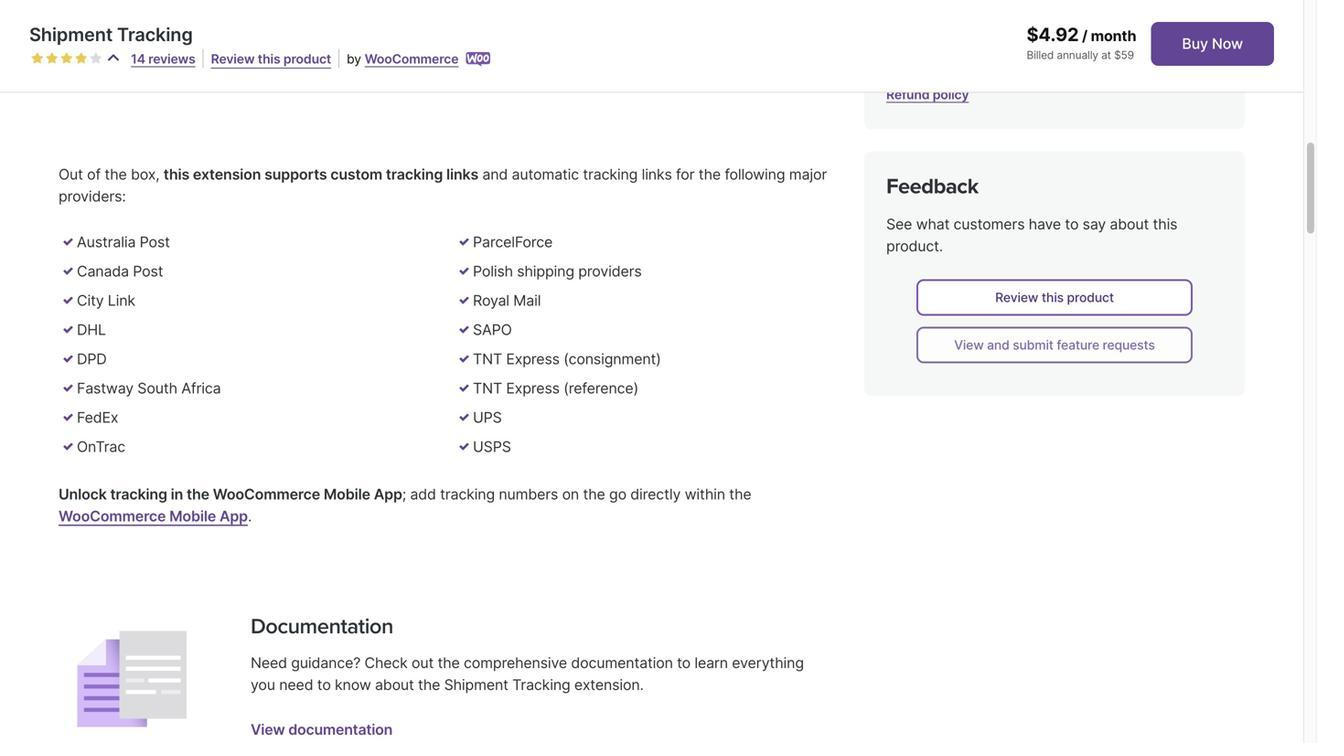 Task type: describe. For each thing, give the bounding box(es) containing it.
;
[[402, 486, 406, 504]]

month
[[1091, 27, 1137, 45]]

offering
[[1131, 29, 1177, 45]]

australia
[[77, 233, 136, 251]]

links inside and automatic tracking links for the following major providers:
[[642, 166, 672, 184]]

need
[[251, 655, 287, 673]]

feature
[[1057, 338, 1100, 353]]

0 vertical spatial our
[[1014, 29, 1033, 45]]

fastway
[[77, 380, 134, 398]]

and inside and automatic tracking links for the following major providers:
[[483, 166, 508, 184]]

out
[[412, 655, 434, 673]]

about inside see what customers have to say about this product.
[[1110, 216, 1149, 233]]

providers
[[578, 263, 642, 281]]

woocommerce up .
[[213, 486, 320, 504]]

providers:
[[59, 188, 126, 206]]

view and submit feature requests link
[[917, 327, 1193, 364]]

product for the bottom review this product button
[[1067, 290, 1114, 306]]

link
[[108, 292, 135, 310]]

see
[[887, 216, 912, 233]]

polish
[[473, 263, 513, 281]]

for
[[676, 166, 695, 184]]

submit
[[1013, 338, 1054, 353]]

following
[[725, 166, 785, 184]]

tracking inside and automatic tracking links for the following major providers:
[[583, 166, 638, 184]]

0 horizontal spatial tracking
[[117, 23, 193, 46]]

service.
[[1064, 65, 1110, 81]]

within
[[685, 486, 725, 504]]

shipment tracking
[[29, 23, 193, 46]]

0 horizontal spatial to
[[317, 677, 331, 695]]

view documentation link
[[251, 721, 393, 739]]

everything
[[732, 655, 804, 673]]

now
[[1212, 35, 1243, 53]]

tnt for tnt express (consignment)
[[473, 351, 502, 368]]

woocommerce inside 30-day money-back guarantee we're so confident in our woocommerce offering that we offer a 30-day money-back guarantee if you are unhappy with our products or service. refund policy
[[1036, 29, 1127, 45]]

express for (consignment)
[[506, 351, 560, 368]]

are
[[1173, 47, 1191, 63]]

the right out
[[438, 655, 460, 673]]

and automatic tracking links for the following major providers:
[[59, 166, 827, 206]]

annually
[[1057, 48, 1099, 62]]

0 horizontal spatial shipment
[[29, 23, 113, 46]]

extension
[[193, 166, 261, 184]]

1 vertical spatial 30-
[[949, 47, 971, 63]]

tracking up woocommerce mobile app 'link'
[[110, 486, 167, 504]]

custom
[[331, 166, 382, 184]]

product for top review this product button
[[284, 51, 331, 67]]

city
[[77, 292, 104, 310]]

tracking right custom
[[386, 166, 443, 184]]

out of the box, this extension supports custom tracking links
[[59, 166, 479, 184]]

so
[[923, 29, 937, 45]]

that
[[1180, 29, 1204, 45]]

documentation inside need guidance? check out the comprehensive documentation to learn everything you need to know about the shipment tracking extension.
[[571, 655, 673, 673]]

1 links from the left
[[446, 166, 479, 184]]

policy
[[933, 87, 969, 102]]

reviews
[[148, 51, 195, 67]]

the up woocommerce mobile app 'link'
[[187, 486, 210, 504]]

of
[[87, 166, 101, 184]]

guidance?
[[291, 655, 361, 673]]

shipping
[[517, 263, 574, 281]]

canada
[[77, 263, 129, 281]]

14 reviews
[[131, 51, 195, 67]]

unlock tracking in the woocommerce mobile app ; add tracking numbers on the go directly within the woocommerce mobile app .
[[59, 486, 752, 526]]

tnt for tnt express (reference)
[[473, 380, 502, 398]]

royal mail
[[473, 292, 541, 310]]

30-day money-back guarantee we're so confident in our woocommerce offering that we offer a 30-day money-back guarantee if you are unhappy with our products or service. refund policy
[[887, 8, 1204, 102]]

dhl
[[77, 321, 106, 339]]

offer
[[907, 47, 935, 63]]

the right on
[[583, 486, 605, 504]]

tracking inside need guidance? check out the comprehensive documentation to learn everything you need to know about the shipment tracking extension.
[[512, 677, 571, 695]]

with
[[941, 65, 966, 81]]

go
[[609, 486, 627, 504]]

review this product for top review this product button
[[211, 51, 331, 67]]

confident
[[940, 29, 997, 45]]

(reference)
[[564, 380, 639, 398]]

developed by woocommerce image
[[466, 52, 491, 67]]

review for the bottom review this product button
[[996, 290, 1039, 306]]

/
[[1082, 27, 1088, 45]]

in inside 30-day money-back guarantee we're so confident in our woocommerce offering that we offer a 30-day money-back guarantee if you are unhappy with our products or service. refund policy
[[1000, 29, 1010, 45]]

mail
[[514, 292, 541, 310]]

0 vertical spatial day
[[909, 8, 931, 23]]

requests
[[1103, 338, 1155, 353]]

on
[[562, 486, 579, 504]]

parcelforce
[[473, 233, 553, 251]]

1 vertical spatial guarantee
[[1074, 47, 1134, 63]]

0 vertical spatial back
[[981, 8, 1010, 23]]

by woocommerce
[[347, 51, 459, 67]]

buy now
[[1182, 35, 1243, 53]]

the inside and automatic tracking links for the following major providers:
[[699, 166, 721, 184]]

1 horizontal spatial money-
[[996, 47, 1041, 63]]

rate product 1 star image
[[31, 52, 44, 65]]

comprehensive
[[464, 655, 567, 673]]

australia post
[[77, 233, 170, 251]]

1 vertical spatial to
[[677, 655, 691, 673]]

this left by
[[258, 51, 280, 67]]

by
[[347, 51, 361, 67]]

we're
[[887, 29, 920, 45]]

unhappy
[[887, 65, 938, 81]]



Task type: locate. For each thing, give the bounding box(es) containing it.
fedex
[[77, 409, 118, 427]]

1 vertical spatial app
[[220, 508, 248, 526]]

review this product button left by
[[211, 50, 331, 68]]

shipment up rate product 3 stars image
[[29, 23, 113, 46]]

1 horizontal spatial back
[[1041, 47, 1070, 63]]

0 vertical spatial guarantee
[[1013, 8, 1075, 23]]

africa
[[181, 380, 221, 398]]

1 vertical spatial about
[[375, 677, 414, 695]]

1 horizontal spatial shipment
[[444, 677, 509, 695]]

0 vertical spatial you
[[1148, 47, 1169, 63]]

tracking right automatic
[[583, 166, 638, 184]]

unlock
[[59, 486, 107, 504]]

city link
[[77, 292, 135, 310]]

0 vertical spatial review
[[211, 51, 255, 67]]

product.
[[887, 237, 943, 255]]

1 vertical spatial tracking
[[512, 677, 571, 695]]

.
[[248, 508, 252, 526]]

products
[[993, 65, 1045, 81]]

day down confident
[[971, 47, 992, 63]]

1 horizontal spatial documentation
[[571, 655, 673, 673]]

0 horizontal spatial day
[[909, 8, 931, 23]]

1 vertical spatial tnt
[[473, 380, 502, 398]]

0 horizontal spatial review this product
[[211, 51, 331, 67]]

2 vertical spatial to
[[317, 677, 331, 695]]

and left automatic
[[483, 166, 508, 184]]

links left automatic
[[446, 166, 479, 184]]

0 vertical spatial view
[[955, 338, 984, 353]]

say
[[1083, 216, 1106, 233]]

tnt up ups
[[473, 380, 502, 398]]

to left say
[[1065, 216, 1079, 233]]

shipment
[[29, 23, 113, 46], [444, 677, 509, 695]]

rate product 4 stars image
[[75, 52, 88, 65]]

guarantee
[[1013, 8, 1075, 23], [1074, 47, 1134, 63]]

tracking down comprehensive on the left bottom of the page
[[512, 677, 571, 695]]

0 vertical spatial about
[[1110, 216, 1149, 233]]

guarantee down "month"
[[1074, 47, 1134, 63]]

tracking up the "14 reviews"
[[117, 23, 193, 46]]

our
[[1014, 29, 1033, 45], [970, 65, 989, 81]]

woocommerce down unlock
[[59, 508, 166, 526]]

need guidance? check out the comprehensive documentation to learn everything you need to know about the shipment tracking extension.
[[251, 655, 804, 695]]

1 horizontal spatial about
[[1110, 216, 1149, 233]]

woocommerce link
[[365, 51, 459, 67]]

product up feature
[[1067, 290, 1114, 306]]

we
[[887, 47, 904, 63]]

product left by
[[284, 51, 331, 67]]

1 vertical spatial day
[[971, 47, 992, 63]]

our right with
[[970, 65, 989, 81]]

to down guidance?
[[317, 677, 331, 695]]

supports
[[265, 166, 327, 184]]

0 vertical spatial mobile
[[324, 486, 370, 504]]

view left "submit"
[[955, 338, 984, 353]]

automatic
[[512, 166, 579, 184]]

1 vertical spatial mobile
[[169, 508, 216, 526]]

0 horizontal spatial mobile
[[169, 508, 216, 526]]

numbers
[[499, 486, 558, 504]]

1 horizontal spatial view
[[955, 338, 984, 353]]

1 horizontal spatial mobile
[[324, 486, 370, 504]]

have
[[1029, 216, 1061, 233]]

1 vertical spatial and
[[987, 338, 1010, 353]]

this inside see what customers have to say about this product.
[[1153, 216, 1178, 233]]

0 vertical spatial review this product button
[[211, 50, 331, 68]]

the right for
[[699, 166, 721, 184]]

0 vertical spatial shipment
[[29, 23, 113, 46]]

$4.92 / month billed annually at $59
[[1027, 23, 1137, 62]]

ontrac
[[77, 438, 125, 456]]

1 vertical spatial view
[[251, 721, 285, 739]]

0 vertical spatial to
[[1065, 216, 1079, 233]]

0 vertical spatial documentation
[[571, 655, 673, 673]]

dpd
[[77, 351, 107, 368]]

tnt express (reference)
[[473, 380, 639, 398]]

1 horizontal spatial review this product button
[[917, 280, 1193, 316]]

1 vertical spatial money-
[[996, 47, 1041, 63]]

the right of
[[105, 166, 127, 184]]

0 vertical spatial 30-
[[887, 8, 909, 23]]

mobile
[[324, 486, 370, 504], [169, 508, 216, 526]]

in
[[1000, 29, 1010, 45], [171, 486, 183, 504]]

documentation up extension.
[[571, 655, 673, 673]]

30- right a
[[949, 47, 971, 63]]

the right within
[[729, 486, 752, 504]]

tracking right add at the bottom left
[[440, 486, 495, 504]]

review this product left by
[[211, 51, 331, 67]]

0 horizontal spatial documentation
[[288, 721, 393, 739]]

tnt
[[473, 351, 502, 368], [473, 380, 502, 398]]

shipment inside need guidance? check out the comprehensive documentation to learn everything you need to know about the shipment tracking extension.
[[444, 677, 509, 695]]

you
[[1148, 47, 1169, 63], [251, 677, 275, 695]]

back up confident
[[981, 8, 1010, 23]]

30- up the we're
[[887, 8, 909, 23]]

0 vertical spatial app
[[374, 486, 402, 504]]

post for canada post
[[133, 263, 163, 281]]

box,
[[131, 166, 160, 184]]

about
[[1110, 216, 1149, 233], [375, 677, 414, 695]]

add
[[410, 486, 436, 504]]

1 vertical spatial review this product
[[996, 290, 1114, 306]]

1 tnt from the top
[[473, 351, 502, 368]]

review this product up view and submit feature requests link
[[996, 290, 1114, 306]]

0 vertical spatial express
[[506, 351, 560, 368]]

this right the box,
[[164, 166, 190, 184]]

1 vertical spatial shipment
[[444, 677, 509, 695]]

the
[[105, 166, 127, 184], [699, 166, 721, 184], [187, 486, 210, 504], [583, 486, 605, 504], [729, 486, 752, 504], [438, 655, 460, 673], [418, 677, 440, 695]]

about right say
[[1110, 216, 1149, 233]]

0 vertical spatial money-
[[934, 8, 981, 23]]

polish shipping providers
[[473, 263, 642, 281]]

view for view documentation
[[251, 721, 285, 739]]

1 horizontal spatial tracking
[[512, 677, 571, 695]]

or
[[1048, 65, 1061, 81]]

1 horizontal spatial day
[[971, 47, 992, 63]]

you inside need guidance? check out the comprehensive documentation to learn everything you need to know about the shipment tracking extension.
[[251, 677, 275, 695]]

$59
[[1114, 48, 1134, 62]]

0 vertical spatial post
[[140, 233, 170, 251]]

0 horizontal spatial money-
[[934, 8, 981, 23]]

learn
[[695, 655, 728, 673]]

in right confident
[[1000, 29, 1010, 45]]

back up or
[[1041, 47, 1070, 63]]

1 express from the top
[[506, 351, 560, 368]]

this up view and submit feature requests in the right top of the page
[[1042, 290, 1064, 306]]

30-
[[887, 8, 909, 23], [949, 47, 971, 63]]

to inside see what customers have to say about this product.
[[1065, 216, 1079, 233]]

1 vertical spatial post
[[133, 263, 163, 281]]

refund policy link
[[887, 87, 969, 102]]

shipment down comprehensive on the left bottom of the page
[[444, 677, 509, 695]]

about down check
[[375, 677, 414, 695]]

billed
[[1027, 48, 1054, 62]]

0 horizontal spatial review this product button
[[211, 50, 331, 68]]

view down need
[[251, 721, 285, 739]]

post down australia post
[[133, 263, 163, 281]]

1 horizontal spatial our
[[1014, 29, 1033, 45]]

0 vertical spatial and
[[483, 166, 508, 184]]

check
[[365, 655, 408, 673]]

a
[[939, 47, 946, 63]]

to
[[1065, 216, 1079, 233], [677, 655, 691, 673], [317, 677, 331, 695]]

0 vertical spatial in
[[1000, 29, 1010, 45]]

review right reviews
[[211, 51, 255, 67]]

you down need
[[251, 677, 275, 695]]

2 tnt from the top
[[473, 380, 502, 398]]

post for australia post
[[140, 233, 170, 251]]

money- up confident
[[934, 8, 981, 23]]

extension.
[[574, 677, 644, 695]]

you inside 30-day money-back guarantee we're so confident in our woocommerce offering that we offer a 30-day money-back guarantee if you are unhappy with our products or service. refund policy
[[1148, 47, 1169, 63]]

1 vertical spatial product
[[1067, 290, 1114, 306]]

the down out
[[418, 677, 440, 695]]

view for view and submit feature requests
[[955, 338, 984, 353]]

1 vertical spatial express
[[506, 380, 560, 398]]

out
[[59, 166, 83, 184]]

1 horizontal spatial and
[[987, 338, 1010, 353]]

buy
[[1182, 35, 1209, 53]]

review for top review this product button
[[211, 51, 255, 67]]

1 vertical spatial back
[[1041, 47, 1070, 63]]

1 horizontal spatial review
[[996, 290, 1039, 306]]

2 links from the left
[[642, 166, 672, 184]]

0 horizontal spatial about
[[375, 677, 414, 695]]

0 vertical spatial product
[[284, 51, 331, 67]]

sapo
[[473, 321, 512, 339]]

1 horizontal spatial links
[[642, 166, 672, 184]]

review this product button
[[211, 50, 331, 68], [917, 280, 1193, 316]]

at
[[1102, 48, 1112, 62]]

0 horizontal spatial our
[[970, 65, 989, 81]]

tnt express (consignment)
[[473, 351, 661, 368]]

in up woocommerce mobile app 'link'
[[171, 486, 183, 504]]

this right say
[[1153, 216, 1178, 233]]

express down 'tnt express (consignment)'
[[506, 380, 560, 398]]

0 horizontal spatial you
[[251, 677, 275, 695]]

rate product 3 stars image
[[60, 52, 73, 65]]

14
[[131, 51, 145, 67]]

0 horizontal spatial review
[[211, 51, 255, 67]]

major
[[789, 166, 827, 184]]

customers
[[954, 216, 1025, 233]]

1 horizontal spatial app
[[374, 486, 402, 504]]

and
[[483, 166, 508, 184], [987, 338, 1010, 353]]

money-
[[934, 8, 981, 23], [996, 47, 1041, 63]]

1 vertical spatial you
[[251, 677, 275, 695]]

0 horizontal spatial app
[[220, 508, 248, 526]]

1 horizontal spatial in
[[1000, 29, 1010, 45]]

1 vertical spatial our
[[970, 65, 989, 81]]

1 horizontal spatial product
[[1067, 290, 1114, 306]]

review this product inside button
[[996, 290, 1114, 306]]

about inside need guidance? check out the comprehensive documentation to learn everything you need to know about the shipment tracking extension.
[[375, 677, 414, 695]]

(consignment)
[[564, 351, 661, 368]]

mobile left ;
[[324, 486, 370, 504]]

woocommerce up the annually
[[1036, 29, 1127, 45]]

usps
[[473, 438, 511, 456]]

0 horizontal spatial and
[[483, 166, 508, 184]]

0 horizontal spatial view
[[251, 721, 285, 739]]

directly
[[631, 486, 681, 504]]

0 horizontal spatial in
[[171, 486, 183, 504]]

0 horizontal spatial product
[[284, 51, 331, 67]]

0 vertical spatial tnt
[[473, 351, 502, 368]]

rate product 2 stars image
[[46, 52, 59, 65]]

2 horizontal spatial to
[[1065, 216, 1079, 233]]

you right "if"
[[1148, 47, 1169, 63]]

express for (reference)
[[506, 380, 560, 398]]

if
[[1137, 47, 1144, 63]]

0 vertical spatial review this product
[[211, 51, 331, 67]]

day up so
[[909, 8, 931, 23]]

rate product 5 stars image
[[90, 52, 102, 65]]

0 horizontal spatial back
[[981, 8, 1010, 23]]

1 vertical spatial review
[[996, 290, 1039, 306]]

1 vertical spatial documentation
[[288, 721, 393, 739]]

$4.92
[[1027, 23, 1079, 46]]

see what customers have to say about this product.
[[887, 216, 1178, 255]]

tnt down sapo
[[473, 351, 502, 368]]

0 vertical spatial tracking
[[117, 23, 193, 46]]

refund
[[887, 87, 930, 102]]

south
[[138, 380, 177, 398]]

express up tnt express (reference)
[[506, 351, 560, 368]]

guarantee up $4.92
[[1013, 8, 1075, 23]]

woocommerce mobile app link
[[59, 508, 248, 526]]

2 express from the top
[[506, 380, 560, 398]]

0 horizontal spatial links
[[446, 166, 479, 184]]

1 vertical spatial in
[[171, 486, 183, 504]]

1 horizontal spatial to
[[677, 655, 691, 673]]

1 horizontal spatial 30-
[[949, 47, 971, 63]]

0 horizontal spatial 30-
[[887, 8, 909, 23]]

1 vertical spatial review this product button
[[917, 280, 1193, 316]]

mobile left .
[[169, 508, 216, 526]]

and left "submit"
[[987, 338, 1010, 353]]

review this product button up view and submit feature requests link
[[917, 280, 1193, 316]]

documentation
[[251, 614, 393, 640]]

woocommerce right by
[[365, 51, 459, 67]]

14 reviews link
[[131, 51, 195, 67]]

view and submit feature requests
[[955, 338, 1155, 353]]

review this product for the bottom review this product button
[[996, 290, 1114, 306]]

our up billed
[[1014, 29, 1033, 45]]

in inside unlock tracking in the woocommerce mobile app ; add tracking numbers on the go directly within the woocommerce mobile app .
[[171, 486, 183, 504]]

view documentation
[[251, 721, 393, 739]]

documentation down know at the left of page
[[288, 721, 393, 739]]

1 horizontal spatial you
[[1148, 47, 1169, 63]]

review up "submit"
[[996, 290, 1039, 306]]

to left learn
[[677, 655, 691, 673]]

canada post
[[77, 263, 163, 281]]

post up canada post
[[140, 233, 170, 251]]

money- up products
[[996, 47, 1041, 63]]

feedback
[[887, 174, 979, 199]]

review
[[211, 51, 255, 67], [996, 290, 1039, 306]]

app
[[374, 486, 402, 504], [220, 508, 248, 526]]

links left for
[[642, 166, 672, 184]]

1 horizontal spatial review this product
[[996, 290, 1114, 306]]



Task type: vqa. For each thing, say whether or not it's contained in the screenshot.
'November 24, 2023    at     6:42 am #'
no



